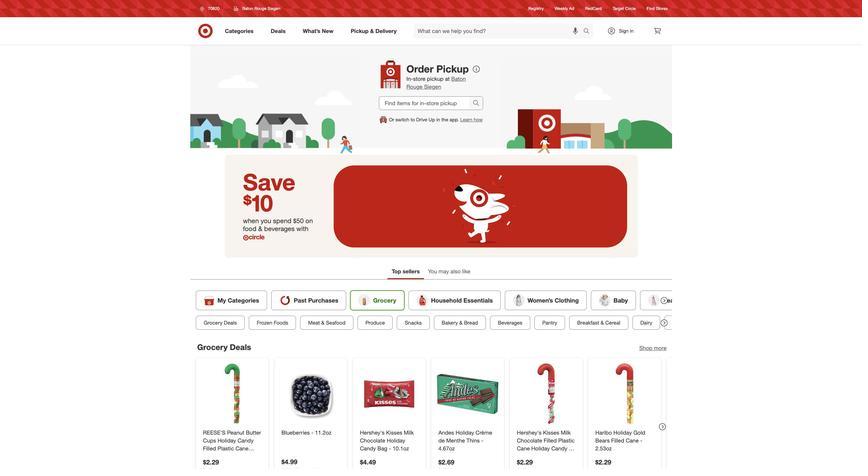 Task type: vqa. For each thing, say whether or not it's contained in the screenshot.
the middle found
no



Task type: locate. For each thing, give the bounding box(es) containing it.
- inside hershey's kisses milk chocolate holiday candy bag - 10.1oz
[[389, 445, 391, 452]]

sign in
[[619, 28, 634, 34]]

beauty button
[[640, 291, 691, 310]]

candy inside hershey's kisses milk chocolate holiday candy bag - 10.1oz
[[360, 445, 376, 452]]

rouge inside dropdown button
[[254, 6, 266, 11]]

2.17oz
[[234, 453, 250, 460]]

grocery down the grocery deals button
[[197, 342, 227, 352]]

baby button
[[591, 291, 636, 310]]

hershey's inside hershey's kisses milk chocolate holiday candy bag - 10.1oz
[[360, 429, 384, 436]]

meat
[[308, 320, 320, 326]]

$2.29 for hershey's kisses milk chocolate filled plastic cane holiday candy - 2.88oz
[[517, 458, 533, 466]]

1 vertical spatial baton
[[451, 75, 466, 82]]

hershey's kisses milk chocolate filled plastic cane holiday candy - 2.88oz image
[[515, 364, 577, 425], [515, 364, 577, 425]]

-
[[311, 429, 313, 436], [481, 437, 483, 444], [640, 437, 642, 444], [389, 445, 391, 452], [569, 445, 571, 452], [230, 453, 232, 460]]

filled inside hershey's kisses milk chocolate filled plastic cane holiday candy - 2.88oz
[[544, 437, 557, 444]]

target circle link
[[613, 6, 636, 12]]

pickup & delivery
[[351, 27, 397, 34]]

breakfast & cereal button
[[569, 316, 628, 330]]

what's new
[[303, 27, 334, 34]]

0 vertical spatial grocery deals
[[204, 320, 237, 326]]

& up circle
[[258, 225, 262, 233]]

0 horizontal spatial chocolate
[[360, 437, 385, 444]]

grocery down my on the bottom of the page
[[204, 320, 222, 326]]

baton rouge siegen down order pickup
[[406, 75, 466, 90]]

0 horizontal spatial baton rouge siegen
[[242, 6, 280, 11]]

0 horizontal spatial hershey's
[[360, 429, 384, 436]]

pickup up at
[[436, 63, 469, 75]]

rouge down in-
[[406, 83, 423, 90]]

milk for $2.29
[[561, 429, 571, 436]]

& for meat
[[321, 320, 324, 326]]

baton right at
[[451, 75, 466, 82]]

andes holiday crème de menthe thins - 4.67oz image
[[437, 364, 498, 425], [437, 364, 498, 425]]

1 vertical spatial categories
[[228, 297, 259, 304]]

at
[[445, 75, 450, 82]]

deals link
[[265, 23, 294, 39]]

dairy button
[[632, 316, 660, 330]]

0 horizontal spatial cane
[[235, 445, 248, 452]]

hershey's
[[360, 429, 384, 436], [517, 429, 541, 436]]

0 horizontal spatial candy
[[237, 437, 253, 444]]

crème
[[476, 429, 492, 436]]

reese's peanut butter cups holiday candy filled plastic cane miniatures - 2.17oz link
[[203, 429, 261, 460]]

0 vertical spatial in
[[630, 28, 634, 34]]

my categories button
[[196, 291, 267, 310]]

1 horizontal spatial candy
[[360, 445, 376, 452]]

grocery up produce
[[373, 297, 396, 304]]

registry
[[529, 6, 544, 11]]

1 $2.29 from the left
[[203, 458, 219, 466]]

past purchases
[[294, 297, 338, 304]]

& left the cereal
[[601, 320, 604, 326]]

hershey's inside hershey's kisses milk chocolate filled plastic cane holiday candy - 2.88oz
[[517, 429, 541, 436]]

categories right my on the bottom of the page
[[228, 297, 259, 304]]

cane inside the reese's peanut butter cups holiday candy filled plastic cane miniatures - 2.17oz
[[235, 445, 248, 452]]

andes
[[438, 429, 454, 436]]

- down gold
[[640, 437, 642, 444]]

holiday left gold
[[613, 429, 632, 436]]

chocolate for $2.29
[[517, 437, 542, 444]]

siegen down pickup
[[424, 83, 441, 90]]

top sellers
[[392, 268, 420, 275]]

frozen foods
[[257, 320, 288, 326]]

filled for holiday
[[544, 437, 557, 444]]

2 horizontal spatial filled
[[611, 437, 624, 444]]

my
[[217, 297, 226, 304]]

2 chocolate from the left
[[517, 437, 542, 444]]

peanut
[[227, 429, 244, 436]]

candy
[[237, 437, 253, 444], [360, 445, 376, 452], [551, 445, 567, 452]]

chocolate inside hershey's kisses milk chocolate filled plastic cane holiday candy - 2.88oz
[[517, 437, 542, 444]]

when you spend $50 on food & beverages with circle
[[243, 217, 313, 241]]

grocery deals down the grocery deals button
[[197, 342, 251, 352]]

- left 11.2oz
[[311, 429, 313, 436]]

more
[[654, 345, 666, 352]]

2 milk from the left
[[561, 429, 571, 436]]

snacks button
[[397, 316, 430, 330]]

baton inside the baton rouge siegen dropdown button
[[242, 6, 253, 11]]

target circle
[[613, 6, 636, 11]]

chocolate up 2.88oz
[[517, 437, 542, 444]]

hershey's up bag
[[360, 429, 384, 436]]

past
[[294, 297, 306, 304]]

deals
[[271, 27, 286, 34], [224, 320, 237, 326], [230, 342, 251, 352]]

- inside andes holiday crème de menthe thins - 4.67oz
[[481, 437, 483, 444]]

chocolate for $4.49
[[360, 437, 385, 444]]

andes holiday crème de menthe thins - 4.67oz link
[[438, 429, 497, 453]]

1 horizontal spatial filled
[[544, 437, 557, 444]]

3 $2.29 from the left
[[595, 458, 611, 466]]

blueberries
[[281, 429, 310, 436]]

0 vertical spatial plastic
[[558, 437, 575, 444]]

holiday inside hershey's kisses milk chocolate holiday candy bag - 10.1oz
[[387, 437, 405, 444]]

2 kisses from the left
[[543, 429, 559, 436]]

de
[[438, 437, 445, 444]]

household essentials button
[[408, 291, 501, 310]]

1 vertical spatial plastic
[[217, 445, 234, 452]]

2 horizontal spatial cane
[[626, 437, 639, 444]]

cane
[[626, 437, 639, 444], [235, 445, 248, 452], [517, 445, 530, 452]]

1 kisses from the left
[[386, 429, 402, 436]]

deals down the grocery deals button
[[230, 342, 251, 352]]

how
[[474, 117, 483, 123]]

- inside haribo holiday gold bears filled cane - 2.53oz
[[640, 437, 642, 444]]

1 horizontal spatial baton
[[451, 75, 466, 82]]

siegen up deals link
[[268, 6, 280, 11]]

meat & seafood
[[308, 320, 345, 326]]

plastic
[[558, 437, 575, 444], [217, 445, 234, 452]]

reese's peanut butter cups holiday candy filled plastic cane miniatures - 2.17oz image
[[202, 364, 263, 425], [202, 364, 263, 425]]

deals inside button
[[224, 320, 237, 326]]

11.2oz
[[315, 429, 331, 436]]

2 horizontal spatial candy
[[551, 445, 567, 452]]

0 horizontal spatial kisses
[[386, 429, 402, 436]]

kisses inside hershey's kisses milk chocolate filled plastic cane holiday candy - 2.88oz
[[543, 429, 559, 436]]

shop
[[639, 345, 652, 352]]

frozen
[[257, 320, 272, 326]]

blueberries - 11.2oz image
[[280, 364, 341, 425], [280, 364, 341, 425]]

- left "2.17oz"
[[230, 453, 232, 460]]

hershey's up 2.88oz
[[517, 429, 541, 436]]

0 horizontal spatial rouge
[[254, 6, 266, 11]]

0 vertical spatial baton
[[242, 6, 253, 11]]

grocery deals down my on the bottom of the page
[[204, 320, 237, 326]]

grocery deals inside button
[[204, 320, 237, 326]]

food
[[243, 225, 256, 233]]

sign
[[619, 28, 629, 34]]

filled inside the reese's peanut butter cups holiday candy filled plastic cane miniatures - 2.17oz
[[203, 445, 216, 452]]

& left bread
[[459, 320, 462, 326]]

& left delivery
[[370, 27, 374, 34]]

1 horizontal spatial hershey's
[[517, 429, 541, 436]]

bread
[[464, 320, 478, 326]]

1 vertical spatial rouge
[[406, 83, 423, 90]]

target
[[613, 6, 624, 11]]

kisses for $2.29
[[543, 429, 559, 436]]

what's
[[303, 27, 320, 34]]

chocolate up bag
[[360, 437, 385, 444]]

kisses inside hershey's kisses milk chocolate holiday candy bag - 10.1oz
[[386, 429, 402, 436]]

1 milk from the left
[[404, 429, 414, 436]]

seafood
[[326, 320, 345, 326]]

deals down the baton rouge siegen dropdown button
[[271, 27, 286, 34]]

2 $2.29 from the left
[[517, 458, 533, 466]]

menthe
[[446, 437, 465, 444]]

1 vertical spatial baton rouge siegen
[[406, 75, 466, 90]]

1 horizontal spatial baton rouge siegen
[[406, 75, 466, 90]]

holiday up 2.88oz
[[531, 445, 550, 452]]

0 horizontal spatial baton
[[242, 6, 253, 11]]

1 chocolate from the left
[[360, 437, 385, 444]]

butter
[[246, 429, 261, 436]]

save
[[243, 168, 295, 196]]

0 vertical spatial pickup
[[351, 27, 369, 34]]

- right bag
[[389, 445, 391, 452]]

in right the up
[[436, 117, 440, 123]]

redcard
[[585, 6, 602, 11]]

0 horizontal spatial $2.29
[[203, 458, 219, 466]]

categories down the baton rouge siegen dropdown button
[[225, 27, 254, 34]]

rouge up deals link
[[254, 6, 266, 11]]

& inside 'button'
[[321, 320, 324, 326]]

0 horizontal spatial plastic
[[217, 445, 234, 452]]

candy inside the reese's peanut butter cups holiday candy filled plastic cane miniatures - 2.17oz
[[237, 437, 253, 444]]

categories
[[225, 27, 254, 34], [228, 297, 259, 304]]

weekly ad link
[[555, 6, 574, 12]]

2 hershey's from the left
[[517, 429, 541, 436]]

1 hershey's from the left
[[360, 429, 384, 436]]

stores
[[656, 6, 668, 11]]

0 horizontal spatial filled
[[203, 445, 216, 452]]

milk inside hershey's kisses milk chocolate holiday candy bag - 10.1oz
[[404, 429, 414, 436]]

produce
[[365, 320, 385, 326]]

app.
[[450, 117, 459, 123]]

pickup & delivery link
[[345, 23, 405, 39]]

learn how button
[[460, 116, 483, 123]]

1 vertical spatial deals
[[224, 320, 237, 326]]

0 horizontal spatial milk
[[404, 429, 414, 436]]

1 vertical spatial in
[[436, 117, 440, 123]]

milk
[[404, 429, 414, 436], [561, 429, 571, 436]]

shop more button
[[639, 344, 666, 352]]

0 vertical spatial grocery
[[373, 297, 396, 304]]

pickup left delivery
[[351, 27, 369, 34]]

holiday down peanut
[[217, 437, 236, 444]]

1 horizontal spatial cane
[[517, 445, 530, 452]]

1 horizontal spatial kisses
[[543, 429, 559, 436]]

& right meat
[[321, 320, 324, 326]]

baton rouge siegen up deals link
[[242, 6, 280, 11]]

ad
[[569, 6, 574, 11]]

hershey's kisses milk chocolate filled plastic cane holiday candy - 2.88oz
[[517, 429, 575, 460]]

1 horizontal spatial siegen
[[424, 83, 441, 90]]

1 horizontal spatial plastic
[[558, 437, 575, 444]]

grocery deals
[[204, 320, 237, 326], [197, 342, 251, 352]]

holiday up thins
[[456, 429, 474, 436]]

when
[[243, 217, 259, 225]]

chocolate inside hershey's kisses milk chocolate holiday candy bag - 10.1oz
[[360, 437, 385, 444]]

milk inside hershey's kisses milk chocolate filled plastic cane holiday candy - 2.88oz
[[561, 429, 571, 436]]

haribo
[[595, 429, 612, 436]]

1 vertical spatial siegen
[[424, 83, 441, 90]]

filled inside haribo holiday gold bears filled cane - 2.53oz
[[611, 437, 624, 444]]

hershey's kisses milk chocolate holiday candy bag - 10.1oz
[[360, 429, 414, 452]]

holiday up 10.1oz
[[387, 437, 405, 444]]

in right sign at the top of the page
[[630, 28, 634, 34]]

0 vertical spatial baton rouge siegen
[[242, 6, 280, 11]]

0 vertical spatial siegen
[[268, 6, 280, 11]]

holiday inside andes holiday crème de menthe thins - 4.67oz
[[456, 429, 474, 436]]

circle
[[249, 233, 265, 241]]

0 vertical spatial rouge
[[254, 6, 266, 11]]

haribo holiday gold bears filled cane - 2.53oz
[[595, 429, 645, 452]]

haribo holiday gold bears filled cane - 2.53oz image
[[594, 364, 655, 425], [594, 364, 655, 425]]

1 horizontal spatial pickup
[[436, 63, 469, 75]]

beverages button
[[490, 316, 530, 330]]

gold
[[633, 429, 645, 436]]

0 horizontal spatial siegen
[[268, 6, 280, 11]]

- left 2.53oz in the right of the page
[[569, 445, 571, 452]]

order pickup
[[406, 63, 469, 75]]

thins
[[466, 437, 480, 444]]

1 vertical spatial grocery
[[204, 320, 222, 326]]

beverages
[[264, 225, 295, 233]]

cane down gold
[[626, 437, 639, 444]]

&
[[370, 27, 374, 34], [258, 225, 262, 233], [321, 320, 324, 326], [459, 320, 462, 326], [601, 320, 604, 326]]

deals down my categories button
[[224, 320, 237, 326]]

hershey's kisses milk chocolate holiday candy bag - 10.1oz image
[[358, 364, 420, 425], [358, 364, 420, 425]]

- down crème
[[481, 437, 483, 444]]

0 horizontal spatial pickup
[[351, 27, 369, 34]]

1 horizontal spatial chocolate
[[517, 437, 542, 444]]

chocolate
[[360, 437, 385, 444], [517, 437, 542, 444]]

baton up categories link
[[242, 6, 253, 11]]

2 horizontal spatial $2.29
[[595, 458, 611, 466]]

0 vertical spatial categories
[[225, 27, 254, 34]]

1 horizontal spatial in
[[630, 28, 634, 34]]

cane up "2.17oz"
[[235, 445, 248, 452]]

cane up 2.88oz
[[517, 445, 530, 452]]

1 horizontal spatial $2.29
[[517, 458, 533, 466]]

1 horizontal spatial milk
[[561, 429, 571, 436]]

cups
[[203, 437, 216, 444]]

you
[[428, 268, 437, 275]]



Task type: describe. For each thing, give the bounding box(es) containing it.
on
[[306, 217, 313, 225]]

1 vertical spatial grocery deals
[[197, 342, 251, 352]]

shop more
[[639, 345, 666, 352]]

What can we help you find? suggestions appear below search field
[[414, 23, 585, 39]]

top sellers link
[[388, 265, 424, 279]]

filled for 2.53oz
[[611, 437, 624, 444]]

$4.49
[[360, 458, 376, 466]]

to
[[411, 117, 415, 123]]

70820 button
[[196, 2, 227, 15]]

- inside the reese's peanut butter cups holiday candy filled plastic cane miniatures - 2.17oz
[[230, 453, 232, 460]]

clothing
[[555, 297, 579, 304]]

household
[[431, 297, 462, 304]]

1 horizontal spatial rouge
[[406, 83, 423, 90]]

baton rouge siegen inside dropdown button
[[242, 6, 280, 11]]

grocery inside button
[[373, 297, 396, 304]]

in-
[[406, 75, 413, 82]]

milk for $4.49
[[404, 429, 414, 436]]

candy for $4.49
[[360, 445, 376, 452]]

reese's
[[203, 429, 225, 436]]

2.53oz
[[595, 445, 612, 452]]

holiday inside haribo holiday gold bears filled cane - 2.53oz
[[613, 429, 632, 436]]

2 vertical spatial grocery
[[197, 342, 227, 352]]

purchases
[[308, 297, 338, 304]]

categories inside button
[[228, 297, 259, 304]]

circle
[[625, 6, 636, 11]]

what's new link
[[297, 23, 342, 39]]

& for bakery
[[459, 320, 462, 326]]

beverages
[[498, 320, 522, 326]]

$10
[[243, 189, 273, 217]]

grocery button
[[350, 291, 404, 310]]

$50
[[293, 217, 304, 225]]

in-store pickup at
[[406, 75, 451, 82]]

pickup
[[427, 75, 444, 82]]

bakery & bread
[[442, 320, 478, 326]]

Find items for in-store pickup search field
[[379, 97, 469, 110]]

& for breakfast
[[601, 320, 604, 326]]

bakery
[[442, 320, 458, 326]]

bears
[[595, 437, 610, 444]]

registry link
[[529, 6, 544, 12]]

plastic inside hershey's kisses milk chocolate filled plastic cane holiday candy - 2.88oz
[[558, 437, 575, 444]]

with
[[296, 225, 309, 233]]

blueberries - 11.2oz link
[[281, 429, 340, 437]]

2 vertical spatial deals
[[230, 342, 251, 352]]

reese's peanut butter cups holiday candy filled plastic cane miniatures - 2.17oz
[[203, 429, 261, 460]]

cane inside hershey's kisses milk chocolate filled plastic cane holiday candy - 2.88oz
[[517, 445, 530, 452]]

women's clothing
[[527, 297, 579, 304]]

frozen foods button
[[249, 316, 296, 330]]

siegen inside the baton rouge siegen dropdown button
[[268, 6, 280, 11]]

produce button
[[357, 316, 393, 330]]

you
[[261, 217, 271, 225]]

new
[[322, 27, 334, 34]]

grocery inside button
[[204, 320, 222, 326]]

breakfast & cereal
[[577, 320, 620, 326]]

hershey's kisses milk chocolate holiday candy bag - 10.1oz link
[[360, 429, 418, 453]]

& inside when you spend $50 on food & beverages with circle
[[258, 225, 262, 233]]

snacks
[[405, 320, 422, 326]]

essentials
[[463, 297, 493, 304]]

you may also like
[[428, 268, 470, 275]]

cane inside haribo holiday gold bears filled cane - 2.53oz
[[626, 437, 639, 444]]

search
[[580, 28, 597, 35]]

top
[[392, 268, 401, 275]]

find
[[647, 6, 655, 11]]

kisses for $4.49
[[386, 429, 402, 436]]

0 vertical spatial deals
[[271, 27, 286, 34]]

0 horizontal spatial in
[[436, 117, 440, 123]]

past purchases button
[[271, 291, 346, 310]]

plastic inside the reese's peanut butter cups holiday candy filled plastic cane miniatures - 2.17oz
[[217, 445, 234, 452]]

2.88oz
[[517, 453, 533, 460]]

you may also like link
[[424, 265, 474, 279]]

also
[[451, 268, 461, 275]]

holiday inside hershey's kisses milk chocolate filled plastic cane holiday candy - 2.88oz
[[531, 445, 550, 452]]

$2.29 for reese's peanut butter cups holiday candy filled plastic cane miniatures - 2.17oz
[[203, 458, 219, 466]]

store
[[413, 75, 426, 82]]

delivery
[[375, 27, 397, 34]]

find stores link
[[647, 6, 668, 12]]

pantry
[[542, 320, 557, 326]]

holiday inside the reese's peanut butter cups holiday candy filled plastic cane miniatures - 2.17oz
[[217, 437, 236, 444]]

haribo holiday gold bears filled cane - 2.53oz link
[[595, 429, 654, 453]]

4.67oz
[[438, 445, 455, 452]]

1 vertical spatial pickup
[[436, 63, 469, 75]]

$2.29 for haribo holiday gold bears filled cane - 2.53oz
[[595, 458, 611, 466]]

hershey's for $4.49
[[360, 429, 384, 436]]

$2.69
[[438, 458, 454, 466]]

bakery & bread button
[[434, 316, 486, 330]]

& for pickup
[[370, 27, 374, 34]]

learn
[[460, 117, 472, 123]]

10.1oz
[[392, 445, 409, 452]]

meat & seafood button
[[300, 316, 353, 330]]

weekly
[[555, 6, 568, 11]]

switch
[[396, 117, 409, 123]]

breakfast
[[577, 320, 599, 326]]

blueberries - 11.2oz
[[281, 429, 331, 436]]

hershey's for $2.29
[[517, 429, 541, 436]]

up
[[429, 117, 435, 123]]

baby
[[613, 297, 628, 304]]

- inside 'link'
[[311, 429, 313, 436]]

categories link
[[219, 23, 262, 39]]

like
[[462, 268, 470, 275]]

women's clothing button
[[505, 291, 587, 310]]

candy inside hershey's kisses milk chocolate filled plastic cane holiday candy - 2.88oz
[[551, 445, 567, 452]]

- inside hershey's kisses milk chocolate filled plastic cane holiday candy - 2.88oz
[[569, 445, 571, 452]]

order
[[406, 63, 434, 75]]

candy for $2.29
[[237, 437, 253, 444]]



